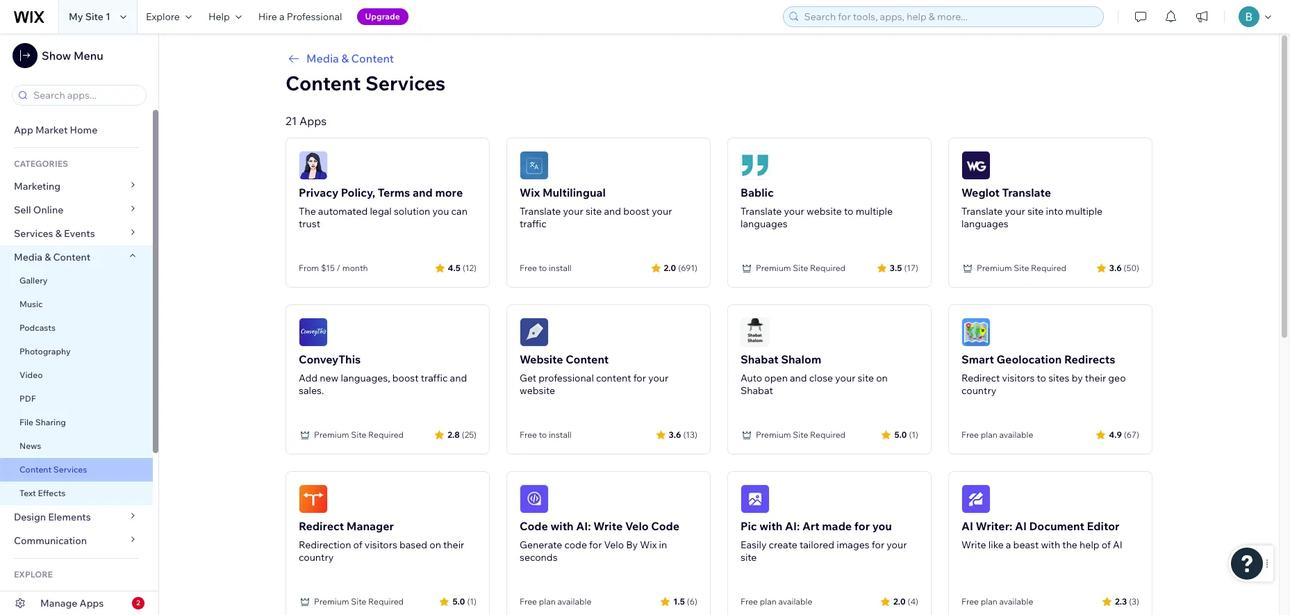 Task type: locate. For each thing, give the bounding box(es) containing it.
document
[[1030, 519, 1085, 533]]

of
[[354, 539, 363, 551], [1102, 539, 1111, 551]]

3.6 left the '(50)' at the right of page
[[1110, 262, 1122, 273]]

premium for conveythis
[[314, 430, 349, 440]]

on right 'close' at the bottom right of page
[[877, 372, 888, 384]]

wix left in
[[640, 539, 657, 551]]

Search apps... field
[[29, 85, 142, 105]]

languages,
[[341, 372, 390, 384]]

photography
[[19, 346, 71, 357]]

0 horizontal spatial 5.0
[[453, 596, 465, 606]]

0 vertical spatial 2.0
[[664, 262, 676, 273]]

install for content
[[549, 430, 572, 440]]

free plan available down create
[[741, 596, 813, 607]]

1 vertical spatial media
[[14, 251, 42, 263]]

0 horizontal spatial 5.0 (1)
[[453, 596, 477, 606]]

premium down redirection
[[314, 596, 349, 607]]

design
[[14, 511, 46, 523]]

4.9
[[1109, 429, 1122, 440]]

site down multilingual
[[586, 205, 602, 218]]

premium down open
[[756, 430, 791, 440]]

1 free to install from the top
[[520, 263, 572, 273]]

0 horizontal spatial you
[[433, 205, 449, 218]]

0 horizontal spatial 3.6
[[669, 429, 681, 440]]

2 install from the top
[[549, 430, 572, 440]]

free right (12)
[[520, 263, 537, 273]]

visitors for manager
[[365, 539, 397, 551]]

wix inside code with ai: write velo code generate code for velo by wix  in seconds
[[640, 539, 657, 551]]

1 horizontal spatial 5.0 (1)
[[895, 429, 919, 440]]

1 horizontal spatial 3.6
[[1110, 262, 1122, 273]]

ai: inside code with ai: write velo code generate code for velo by wix  in seconds
[[576, 519, 591, 533]]

0 vertical spatial &
[[342, 51, 349, 65]]

1 vertical spatial redirect
[[299, 519, 344, 533]]

0 horizontal spatial redirect
[[299, 519, 344, 533]]

sell online link
[[0, 198, 153, 222]]

hire a professional link
[[250, 0, 351, 33]]

0 horizontal spatial media & content
[[14, 251, 91, 263]]

boost inside conveythis add new languages, boost traffic and sales.
[[392, 372, 419, 384]]

2.0 left the (4) at the bottom of the page
[[894, 596, 906, 606]]

for right code
[[589, 539, 602, 551]]

website inside the website content get professional content for your website
[[520, 384, 555, 397]]

0 horizontal spatial website
[[520, 384, 555, 397]]

and inside the wix multilingual translate your site and boost your traffic
[[604, 205, 621, 218]]

premium site required down bablic translate your website to multiple languages
[[756, 263, 846, 273]]

their inside smart geolocation redirects redirect visitors to sites by their geo country
[[1086, 372, 1107, 384]]

2 languages from the left
[[962, 218, 1009, 230]]

1 vertical spatial services
[[14, 227, 53, 240]]

site inside pic with ai: art made for you easily create tailored images for your site
[[741, 551, 757, 564]]

ai up beast
[[1015, 519, 1027, 533]]

visitors down "manager"
[[365, 539, 397, 551]]

(691)
[[679, 262, 698, 273]]

1 horizontal spatial traffic
[[520, 218, 547, 230]]

ai down editor
[[1114, 539, 1123, 551]]

premium site required for weglot
[[977, 263, 1067, 273]]

install down professional on the bottom left
[[549, 430, 572, 440]]

1 vertical spatial media & content
[[14, 251, 91, 263]]

your inside bablic translate your website to multiple languages
[[784, 205, 805, 218]]

0 horizontal spatial traffic
[[421, 372, 448, 384]]

premium site required for shabat
[[756, 430, 846, 440]]

1 horizontal spatial website
[[807, 205, 842, 218]]

1 horizontal spatial content services
[[286, 71, 446, 95]]

free down seconds
[[520, 596, 537, 607]]

1 of from the left
[[354, 539, 363, 551]]

0 vertical spatial on
[[877, 372, 888, 384]]

month
[[343, 263, 368, 273]]

3.5
[[890, 262, 903, 273]]

1 vertical spatial 5.0
[[453, 596, 465, 606]]

premium for shabat
[[756, 430, 791, 440]]

pic with ai: art made for you logo image
[[741, 484, 770, 514]]

redirection
[[299, 539, 351, 551]]

1 horizontal spatial visitors
[[1003, 372, 1035, 384]]

site down redirect manager redirection of visitors based on their country
[[351, 596, 367, 607]]

1 horizontal spatial ai
[[1015, 519, 1027, 533]]

0 vertical spatial their
[[1086, 372, 1107, 384]]

content services inside 'link'
[[19, 464, 87, 475]]

1 vertical spatial 5.0 (1)
[[453, 596, 477, 606]]

1 vertical spatial (1)
[[467, 596, 477, 606]]

1 vertical spatial free to install
[[520, 430, 572, 440]]

& left "events"
[[55, 227, 62, 240]]

free to install
[[520, 263, 572, 273], [520, 430, 572, 440]]

ai:
[[576, 519, 591, 533], [785, 519, 800, 533]]

premium site required down redirect manager redirection of visitors based on their country
[[314, 596, 404, 607]]

1 vertical spatial media & content link
[[0, 245, 153, 269]]

1 horizontal spatial velo
[[625, 519, 649, 533]]

1 horizontal spatial a
[[1006, 539, 1012, 551]]

0 vertical spatial shabat
[[741, 352, 779, 366]]

languages down bablic
[[741, 218, 788, 230]]

with up code
[[551, 519, 574, 533]]

multiple inside weglot translate translate your site into multiple languages
[[1066, 205, 1103, 218]]

and inside shabat shalom auto open and close your site on shabat
[[790, 372, 807, 384]]

show menu
[[42, 49, 103, 63]]

with inside pic with ai: art made for you easily create tailored images for your site
[[760, 519, 783, 533]]

media down professional on the top
[[307, 51, 339, 65]]

& down services & events
[[45, 251, 51, 263]]

for right content
[[634, 372, 646, 384]]

free to install for website
[[520, 430, 572, 440]]

0 horizontal spatial country
[[299, 551, 334, 564]]

required for bablic
[[811, 263, 846, 273]]

manage
[[40, 597, 77, 610]]

their right based
[[443, 539, 465, 551]]

you left can
[[433, 205, 449, 218]]

required down redirect manager redirection of visitors based on their country
[[368, 596, 404, 607]]

redirect manager redirection of visitors based on their country
[[299, 519, 465, 564]]

available down code
[[558, 596, 592, 607]]

site inside shabat shalom auto open and close your site on shabat
[[858, 372, 874, 384]]

your inside weglot translate translate your site into multiple languages
[[1005, 205, 1026, 218]]

install up website content logo
[[549, 263, 572, 273]]

premium site required down languages,
[[314, 430, 404, 440]]

3.6
[[1110, 262, 1122, 273], [669, 429, 681, 440]]

media & content inside sidebar element
[[14, 251, 91, 263]]

1 install from the top
[[549, 263, 572, 273]]

market
[[35, 124, 68, 136]]

with inside code with ai: write velo code generate code for velo by wix  in seconds
[[551, 519, 574, 533]]

content down news
[[19, 464, 51, 475]]

0 vertical spatial media & content
[[307, 51, 394, 65]]

and down multilingual
[[604, 205, 621, 218]]

1 code from the left
[[520, 519, 548, 533]]

available down beast
[[1000, 596, 1034, 607]]

1 horizontal spatial boost
[[624, 205, 650, 218]]

2 vertical spatial &
[[45, 251, 51, 263]]

for right images
[[872, 539, 885, 551]]

free for code
[[520, 596, 537, 607]]

wix inside the wix multilingual translate your site and boost your traffic
[[520, 186, 540, 199]]

with left the
[[1041, 539, 1061, 551]]

visitors
[[1003, 372, 1035, 384], [365, 539, 397, 551]]

content up professional on the bottom left
[[566, 352, 609, 366]]

ai: up code
[[576, 519, 591, 533]]

free plan available for document
[[962, 596, 1034, 607]]

app market home link
[[0, 118, 153, 142]]

0 vertical spatial install
[[549, 263, 572, 273]]

your
[[563, 205, 584, 218], [652, 205, 672, 218], [784, 205, 805, 218], [1005, 205, 1026, 218], [649, 372, 669, 384], [836, 372, 856, 384], [887, 539, 907, 551]]

wix
[[520, 186, 540, 199], [640, 539, 657, 551]]

to inside bablic translate your website to multiple languages
[[845, 205, 854, 218]]

by
[[1072, 372, 1083, 384]]

ai: inside pic with ai: art made for you easily create tailored images for your site
[[785, 519, 800, 533]]

0 vertical spatial media & content link
[[286, 50, 1153, 67]]

with
[[551, 519, 574, 533], [760, 519, 783, 533], [1041, 539, 1061, 551]]

1 horizontal spatial 2.0
[[894, 596, 906, 606]]

premium site required for redirect
[[314, 596, 404, 607]]

0 vertical spatial 3.6
[[1110, 262, 1122, 273]]

free down 'easily'
[[741, 596, 758, 607]]

languages down weglot
[[962, 218, 1009, 230]]

2 of from the left
[[1102, 539, 1111, 551]]

upgrade button
[[357, 8, 409, 25]]

redirect down smart
[[962, 372, 1000, 384]]

free to install down the get
[[520, 430, 572, 440]]

apps inside sidebar element
[[80, 597, 104, 610]]

0 vertical spatial redirect
[[962, 372, 1000, 384]]

of right the help
[[1102, 539, 1111, 551]]

0 horizontal spatial of
[[354, 539, 363, 551]]

plan up ai writer: ai document editor logo
[[981, 430, 998, 440]]

ai: left the art
[[785, 519, 800, 533]]

1 vertical spatial install
[[549, 430, 572, 440]]

based
[[400, 539, 428, 551]]

privacy policy, terms and more logo image
[[299, 151, 328, 180]]

1 vertical spatial visitors
[[365, 539, 397, 551]]

visitors down geolocation
[[1003, 372, 1035, 384]]

content services down upgrade button
[[286, 71, 446, 95]]

traffic inside the wix multilingual translate your site and boost your traffic
[[520, 218, 547, 230]]

1 horizontal spatial &
[[55, 227, 62, 240]]

(1) for manager
[[467, 596, 477, 606]]

0 horizontal spatial wix
[[520, 186, 540, 199]]

code with ai: write velo code logo image
[[520, 484, 549, 514]]

3.6 (50)
[[1110, 262, 1140, 273]]

0 horizontal spatial languages
[[741, 218, 788, 230]]

1 vertical spatial velo
[[604, 539, 624, 551]]

bablic
[[741, 186, 774, 199]]

website inside bablic translate your website to multiple languages
[[807, 205, 842, 218]]

site left into on the top of page
[[1028, 205, 1044, 218]]

required down bablic translate your website to multiple languages
[[811, 263, 846, 273]]

1 vertical spatial on
[[430, 539, 441, 551]]

a right like
[[1006, 539, 1012, 551]]

boost
[[624, 205, 650, 218], [392, 372, 419, 384]]

upgrade
[[365, 11, 400, 22]]

site down bablic translate your website to multiple languages
[[793, 263, 809, 273]]

2 ai: from the left
[[785, 519, 800, 533]]

1 vertical spatial apps
[[80, 597, 104, 610]]

free
[[520, 263, 537, 273], [520, 430, 537, 440], [962, 430, 979, 440], [520, 596, 537, 607], [741, 596, 758, 607], [962, 596, 979, 607]]

free right the (4) at the bottom of the page
[[962, 596, 979, 607]]

their right by
[[1086, 372, 1107, 384]]

automated
[[318, 205, 368, 218]]

free down the get
[[520, 430, 537, 440]]

show
[[42, 49, 71, 63]]

0 horizontal spatial ai:
[[576, 519, 591, 533]]

premium site required down 'close' at the bottom right of page
[[756, 430, 846, 440]]

& inside services & events 'link'
[[55, 227, 62, 240]]

5.0 for shabat shalom
[[895, 429, 907, 440]]

1 horizontal spatial country
[[962, 384, 997, 397]]

from
[[299, 263, 319, 273]]

0 horizontal spatial media & content link
[[0, 245, 153, 269]]

0 vertical spatial traffic
[[520, 218, 547, 230]]

0 vertical spatial apps
[[300, 114, 327, 128]]

1 vertical spatial 2.0
[[894, 596, 906, 606]]

home
[[70, 124, 98, 136]]

you right made
[[873, 519, 892, 533]]

0 horizontal spatial &
[[45, 251, 51, 263]]

0 horizontal spatial media
[[14, 251, 42, 263]]

content down upgrade button
[[351, 51, 394, 65]]

1 vertical spatial wix
[[640, 539, 657, 551]]

2 free to install from the top
[[520, 430, 572, 440]]

1 vertical spatial 3.6
[[669, 429, 681, 440]]

site for weglot translate
[[1014, 263, 1030, 273]]

0 horizontal spatial with
[[551, 519, 574, 533]]

hire
[[258, 10, 277, 23]]

1 horizontal spatial media & content
[[307, 51, 394, 65]]

2.0 (4)
[[894, 596, 919, 606]]

1 vertical spatial shabat
[[741, 384, 773, 397]]

available for document
[[1000, 596, 1034, 607]]

available for art
[[779, 596, 813, 607]]

wix down the wix multilingual logo
[[520, 186, 540, 199]]

& down professional on the top
[[342, 51, 349, 65]]

2.0 left (691)
[[664, 262, 676, 273]]

weglot translate translate your site into multiple languages
[[962, 186, 1103, 230]]

a right hire
[[279, 10, 285, 23]]

manage apps
[[40, 597, 104, 610]]

1.5 (6)
[[674, 596, 698, 606]]

velo
[[625, 519, 649, 533], [604, 539, 624, 551]]

conveythis
[[299, 352, 361, 366]]

1 vertical spatial content services
[[19, 464, 87, 475]]

shabat down shabat shalom logo
[[741, 384, 773, 397]]

0 vertical spatial (1)
[[909, 429, 919, 440]]

media & content down upgrade button
[[307, 51, 394, 65]]

effects
[[38, 488, 66, 498]]

0 horizontal spatial visitors
[[365, 539, 397, 551]]

a
[[279, 10, 285, 23], [1006, 539, 1012, 551]]

geolocation
[[997, 352, 1062, 366]]

0 horizontal spatial their
[[443, 539, 465, 551]]

visitors inside smart geolocation redirects redirect visitors to sites by their geo country
[[1003, 372, 1035, 384]]

site right 'close' at the bottom right of page
[[858, 372, 874, 384]]

required down conveythis add new languages, boost traffic and sales. in the left bottom of the page
[[368, 430, 404, 440]]

country down redirect manager logo at the bottom left
[[299, 551, 334, 564]]

3.6 left (13)
[[669, 429, 681, 440]]

apps for manage apps
[[80, 597, 104, 610]]

content
[[351, 51, 394, 65], [286, 71, 361, 95], [53, 251, 91, 263], [566, 352, 609, 366], [19, 464, 51, 475]]

1 vertical spatial their
[[443, 539, 465, 551]]

required for redirect manager
[[368, 596, 404, 607]]

you inside privacy policy, terms and more the automated legal solution you can trust
[[433, 205, 449, 218]]

free plan available up ai writer: ai document editor logo
[[962, 430, 1034, 440]]

redirect inside smart geolocation redirects redirect visitors to sites by their geo country
[[962, 372, 1000, 384]]

multiple right into on the top of page
[[1066, 205, 1103, 218]]

site down shabat shalom auto open and close your site on shabat
[[793, 430, 809, 440]]

0 horizontal spatial content services
[[19, 464, 87, 475]]

1 horizontal spatial apps
[[300, 114, 327, 128]]

premium up 'smart geolocation redirects logo'
[[977, 263, 1012, 273]]

plan down like
[[981, 596, 998, 607]]

free plan available for write
[[520, 596, 592, 607]]

site down weglot translate translate your site into multiple languages
[[1014, 263, 1030, 273]]

1 ai: from the left
[[576, 519, 591, 533]]

0 horizontal spatial velo
[[604, 539, 624, 551]]

available down smart geolocation redirects redirect visitors to sites by their geo country
[[1000, 430, 1034, 440]]

free plan available down like
[[962, 596, 1034, 607]]

2 horizontal spatial with
[[1041, 539, 1061, 551]]

your inside the website content get professional content for your website
[[649, 372, 669, 384]]

free plan available down seconds
[[520, 596, 592, 607]]

0 vertical spatial website
[[807, 205, 842, 218]]

1 horizontal spatial wix
[[640, 539, 657, 551]]

content services up effects
[[19, 464, 87, 475]]

0 horizontal spatial (1)
[[467, 596, 477, 606]]

pic
[[741, 519, 757, 533]]

4.9 (67)
[[1109, 429, 1140, 440]]

0 vertical spatial boost
[[624, 205, 650, 218]]

multiple up 3.5
[[856, 205, 893, 218]]

trust
[[299, 218, 320, 230]]

services & events link
[[0, 222, 153, 245]]

free for pic
[[741, 596, 758, 607]]

0 horizontal spatial write
[[594, 519, 623, 533]]

ai: for write
[[576, 519, 591, 533]]

1 horizontal spatial with
[[760, 519, 783, 533]]

5.0
[[895, 429, 907, 440], [453, 596, 465, 606]]

services & events
[[14, 227, 95, 240]]

and down shalom
[[790, 372, 807, 384]]

3.6 for weglot translate
[[1110, 262, 1122, 273]]

auto
[[741, 372, 763, 384]]

0 vertical spatial free to install
[[520, 263, 572, 273]]

premium for bablic
[[756, 263, 791, 273]]

free plan available
[[962, 430, 1034, 440], [520, 596, 592, 607], [741, 596, 813, 607], [962, 596, 1034, 607]]

0 horizontal spatial 2.0
[[664, 262, 676, 273]]

translate down bablic
[[741, 205, 782, 218]]

sell
[[14, 204, 31, 216]]

media & content down services & events
[[14, 251, 91, 263]]

by
[[626, 539, 638, 551]]

music
[[19, 299, 43, 309]]

required for weglot translate
[[1032, 263, 1067, 273]]

1 vertical spatial traffic
[[421, 372, 448, 384]]

new
[[320, 372, 339, 384]]

1 vertical spatial you
[[873, 519, 892, 533]]

on
[[877, 372, 888, 384], [430, 539, 441, 551]]

2 multiple from the left
[[1066, 205, 1103, 218]]

1 horizontal spatial multiple
[[1066, 205, 1103, 218]]

1 vertical spatial country
[[299, 551, 334, 564]]

website
[[807, 205, 842, 218], [520, 384, 555, 397]]

a inside ai writer: ai document editor write like a beast with the help of ai
[[1006, 539, 1012, 551]]

1 shabat from the top
[[741, 352, 779, 366]]

country
[[962, 384, 997, 397], [299, 551, 334, 564]]

1
[[106, 10, 110, 23]]

redirect up redirection
[[299, 519, 344, 533]]

conveythis logo image
[[299, 318, 328, 347]]

my
[[69, 10, 83, 23]]

wix multilingual logo image
[[520, 151, 549, 180]]

available down create
[[779, 596, 813, 607]]

site for bablic
[[793, 263, 809, 273]]

5.0 (1) for manager
[[453, 596, 477, 606]]

0 horizontal spatial multiple
[[856, 205, 893, 218]]

of down "manager"
[[354, 539, 363, 551]]

0 horizontal spatial a
[[279, 10, 285, 23]]

1 horizontal spatial ai:
[[785, 519, 800, 533]]

free to install up website content logo
[[520, 263, 572, 273]]

content up 21 apps
[[286, 71, 361, 95]]

1 multiple from the left
[[856, 205, 893, 218]]

with right pic
[[760, 519, 783, 533]]

country down smart
[[962, 384, 997, 397]]

podcasts
[[19, 323, 56, 333]]

required down into on the top of page
[[1032, 263, 1067, 273]]

2 horizontal spatial ai
[[1114, 539, 1123, 551]]

premium site required down weglot translate translate your site into multiple languages
[[977, 263, 1067, 273]]

and up solution
[[413, 186, 433, 199]]

1 horizontal spatial (1)
[[909, 429, 919, 440]]

plan down seconds
[[539, 596, 556, 607]]

1 vertical spatial write
[[962, 539, 987, 551]]

5.0 for redirect manager
[[453, 596, 465, 606]]

1 horizontal spatial their
[[1086, 372, 1107, 384]]

2 vertical spatial services
[[53, 464, 87, 475]]

premium down sales.
[[314, 430, 349, 440]]

free plan available for redirect
[[962, 430, 1034, 440]]

redirect manager logo image
[[299, 484, 328, 514]]

seconds
[[520, 551, 558, 564]]

apps right manage
[[80, 597, 104, 610]]

0 horizontal spatial apps
[[80, 597, 104, 610]]

multiple inside bablic translate your website to multiple languages
[[856, 205, 893, 218]]

0 vertical spatial 5.0
[[895, 429, 907, 440]]

apps right 21
[[300, 114, 327, 128]]

my site 1
[[69, 10, 110, 23]]

visitors inside redirect manager redirection of visitors based on their country
[[365, 539, 397, 551]]

1 languages from the left
[[741, 218, 788, 230]]

country inside smart geolocation redirects redirect visitors to sites by their geo country
[[962, 384, 997, 397]]

with for pic
[[760, 519, 783, 533]]

free up ai writer: ai document editor logo
[[962, 430, 979, 440]]

help
[[1080, 539, 1100, 551]]

shabat shalom logo image
[[741, 318, 770, 347]]

0 vertical spatial visitors
[[1003, 372, 1035, 384]]

0 vertical spatial media
[[307, 51, 339, 65]]

services
[[366, 71, 446, 95], [14, 227, 53, 240], [53, 464, 87, 475]]

photography link
[[0, 340, 153, 364]]

app
[[14, 124, 33, 136]]

1 horizontal spatial write
[[962, 539, 987, 551]]

0 horizontal spatial boost
[[392, 372, 419, 384]]

media up gallery
[[14, 251, 42, 263]]



Task type: describe. For each thing, give the bounding box(es) containing it.
site inside weglot translate translate your site into multiple languages
[[1028, 205, 1044, 218]]

and inside privacy policy, terms and more the automated legal solution you can trust
[[413, 186, 433, 199]]

weglot translate logo image
[[962, 151, 991, 180]]

smart
[[962, 352, 995, 366]]

for inside code with ai: write velo code generate code for velo by wix  in seconds
[[589, 539, 602, 551]]

plan for ai
[[981, 596, 998, 607]]

2.3 (3)
[[1116, 596, 1140, 606]]

required for shabat shalom
[[811, 430, 846, 440]]

more
[[435, 186, 463, 199]]

1 horizontal spatial media
[[307, 51, 339, 65]]

sharing
[[35, 417, 66, 427]]

in
[[659, 539, 667, 551]]

available for redirect
[[1000, 430, 1034, 440]]

(3)
[[1130, 596, 1140, 606]]

for inside the website content get professional content for your website
[[634, 372, 646, 384]]

free plan available for art
[[741, 596, 813, 607]]

visitors for geolocation
[[1003, 372, 1035, 384]]

translate up into on the top of page
[[1003, 186, 1052, 199]]

images
[[837, 539, 870, 551]]

free for ai
[[962, 596, 979, 607]]

translate inside bablic translate your website to multiple languages
[[741, 205, 782, 218]]

traffic inside conveythis add new languages, boost traffic and sales.
[[421, 372, 448, 384]]

easily
[[741, 539, 767, 551]]

of inside ai writer: ai document editor write like a beast with the help of ai
[[1102, 539, 1111, 551]]

professional
[[539, 372, 594, 384]]

online
[[33, 204, 64, 216]]

2
[[136, 598, 140, 607]]

their inside redirect manager redirection of visitors based on their country
[[443, 539, 465, 551]]

site inside the wix multilingual translate your site and boost your traffic
[[586, 205, 602, 218]]

0 vertical spatial services
[[366, 71, 446, 95]]

2.0 (691)
[[664, 262, 698, 273]]

hire a professional
[[258, 10, 342, 23]]

translate down weglot
[[962, 205, 1003, 218]]

solution
[[394, 205, 430, 218]]

(6)
[[687, 596, 698, 606]]

policy,
[[341, 186, 375, 199]]

text effects
[[19, 488, 66, 498]]

2 shabat from the top
[[741, 384, 773, 397]]

(17)
[[905, 262, 919, 273]]

content down services & events 'link'
[[53, 251, 91, 263]]

premium site required for conveythis
[[314, 430, 404, 440]]

0 horizontal spatial ai
[[962, 519, 974, 533]]

text effects link
[[0, 482, 153, 505]]

you inside pic with ai: art made for you easily create tailored images for your site
[[873, 519, 892, 533]]

0 vertical spatial content services
[[286, 71, 446, 95]]

pdf link
[[0, 387, 153, 411]]

to inside smart geolocation redirects redirect visitors to sites by their geo country
[[1037, 372, 1047, 384]]

boost inside the wix multilingual translate your site and boost your traffic
[[624, 205, 650, 218]]

file
[[19, 417, 33, 427]]

pdf
[[19, 393, 36, 404]]

generate
[[520, 539, 563, 551]]

2.3
[[1116, 596, 1128, 606]]

premium for redirect
[[314, 596, 349, 607]]

install for multilingual
[[549, 263, 572, 273]]

sidebar element
[[0, 33, 159, 615]]

content inside 'link'
[[19, 464, 51, 475]]

legal
[[370, 205, 392, 218]]

ai writer: ai document editor logo image
[[962, 484, 991, 514]]

languages inside bablic translate your website to multiple languages
[[741, 218, 788, 230]]

create
[[769, 539, 798, 551]]

communication
[[14, 535, 89, 547]]

explore
[[14, 569, 53, 580]]

can
[[451, 205, 468, 218]]

help button
[[200, 0, 250, 33]]

shabat shalom auto open and close your site on shabat
[[741, 352, 888, 397]]

(25)
[[462, 429, 477, 440]]

your inside shabat shalom auto open and close your site on shabat
[[836, 372, 856, 384]]

video
[[19, 370, 43, 380]]

the
[[1063, 539, 1078, 551]]

shalom
[[781, 352, 822, 366]]

languages inside weglot translate translate your site into multiple languages
[[962, 218, 1009, 230]]

geo
[[1109, 372, 1126, 384]]

Search for tools, apps, help & more... field
[[800, 7, 1100, 26]]

made
[[822, 519, 852, 533]]

free for wix
[[520, 263, 537, 273]]

write inside code with ai: write velo code generate code for velo by wix  in seconds
[[594, 519, 623, 533]]

add
[[299, 372, 318, 384]]

apps for 21 apps
[[300, 114, 327, 128]]

site for conveythis
[[351, 430, 367, 440]]

3.5 (17)
[[890, 262, 919, 273]]

bablic logo image
[[741, 151, 770, 180]]

of inside redirect manager redirection of visitors based on their country
[[354, 539, 363, 551]]

2.0 for boost
[[664, 262, 676, 273]]

country inside redirect manager redirection of visitors based on their country
[[299, 551, 334, 564]]

site for redirect manager
[[351, 596, 367, 607]]

0 vertical spatial velo
[[625, 519, 649, 533]]

close
[[810, 372, 833, 384]]

design elements link
[[0, 505, 153, 529]]

news
[[19, 441, 41, 451]]

2 horizontal spatial &
[[342, 51, 349, 65]]

writer:
[[976, 519, 1013, 533]]

1.5
[[674, 596, 685, 606]]

terms
[[378, 186, 410, 199]]

site for shabat shalom
[[793, 430, 809, 440]]

translate inside the wix multilingual translate your site and boost your traffic
[[520, 205, 561, 218]]

media inside sidebar element
[[14, 251, 42, 263]]

sell online
[[14, 204, 64, 216]]

5.0 (1) for shalom
[[895, 429, 919, 440]]

and inside conveythis add new languages, boost traffic and sales.
[[450, 372, 467, 384]]

3.6 (13)
[[669, 429, 698, 440]]

/
[[337, 263, 341, 273]]

art
[[803, 519, 820, 533]]

sales.
[[299, 384, 324, 397]]

professional
[[287, 10, 342, 23]]

redirects
[[1065, 352, 1116, 366]]

1 horizontal spatial media & content link
[[286, 50, 1153, 67]]

(12)
[[463, 262, 477, 273]]

events
[[64, 227, 95, 240]]

a inside 'link'
[[279, 10, 285, 23]]

2.8 (25)
[[448, 429, 477, 440]]

free for smart
[[962, 430, 979, 440]]

wix multilingual translate your site and boost your traffic
[[520, 186, 672, 230]]

website
[[520, 352, 563, 366]]

code
[[565, 539, 587, 551]]

$15
[[321, 263, 335, 273]]

available for write
[[558, 596, 592, 607]]

plan for pic
[[760, 596, 777, 607]]

video link
[[0, 364, 153, 387]]

for up images
[[855, 519, 870, 533]]

redirect inside redirect manager redirection of visitors based on their country
[[299, 519, 344, 533]]

conveythis add new languages, boost traffic and sales.
[[299, 352, 467, 397]]

on inside shabat shalom auto open and close your site on shabat
[[877, 372, 888, 384]]

like
[[989, 539, 1004, 551]]

21
[[286, 114, 297, 128]]

gallery link
[[0, 269, 153, 293]]

premium site required for bablic
[[756, 263, 846, 273]]

(1) for shalom
[[909, 429, 919, 440]]

your inside pic with ai: art made for you easily create tailored images for your site
[[887, 539, 907, 551]]

premium for weglot
[[977, 263, 1012, 273]]

plan for smart
[[981, 430, 998, 440]]

content inside the website content get professional content for your website
[[566, 352, 609, 366]]

2.0 for you
[[894, 596, 906, 606]]

multilingual
[[543, 186, 606, 199]]

content services link
[[0, 458, 153, 482]]

21 apps
[[286, 114, 327, 128]]

manager
[[347, 519, 394, 533]]

help
[[208, 10, 230, 23]]

(50)
[[1124, 262, 1140, 273]]

plan for code
[[539, 596, 556, 607]]

(67)
[[1125, 429, 1140, 440]]

ai: for art
[[785, 519, 800, 533]]

with for code
[[551, 519, 574, 533]]

write inside ai writer: ai document editor write like a beast with the help of ai
[[962, 539, 987, 551]]

on inside redirect manager redirection of visitors based on their country
[[430, 539, 441, 551]]

beast
[[1014, 539, 1039, 551]]

free to install for wix
[[520, 263, 572, 273]]

site left 1
[[85, 10, 103, 23]]

with inside ai writer: ai document editor write like a beast with the help of ai
[[1041, 539, 1061, 551]]

ai writer: ai document editor write like a beast with the help of ai
[[962, 519, 1123, 551]]

news link
[[0, 434, 153, 458]]

sites
[[1049, 372, 1070, 384]]

website content get professional content for your website
[[520, 352, 669, 397]]

smart geolocation redirects logo image
[[962, 318, 991, 347]]

2 code from the left
[[651, 519, 680, 533]]

open
[[765, 372, 788, 384]]

3.6 for website content
[[669, 429, 681, 440]]

website content logo image
[[520, 318, 549, 347]]

free for website
[[520, 430, 537, 440]]

app market home
[[14, 124, 98, 136]]

required for conveythis
[[368, 430, 404, 440]]



Task type: vqa. For each thing, say whether or not it's contained in the screenshot.
Items
no



